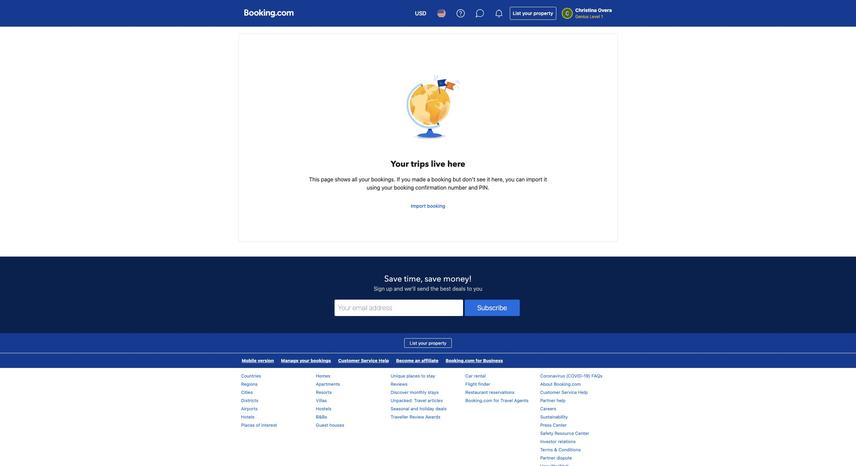 Task type: describe. For each thing, give the bounding box(es) containing it.
but
[[453, 176, 461, 183]]

regions
[[241, 382, 258, 387]]

0 vertical spatial list your property
[[513, 10, 554, 16]]

b&bs link
[[316, 415, 327, 420]]

0 vertical spatial center
[[553, 423, 567, 428]]

customer service help link for become an affiliate
[[335, 354, 393, 368]]

stays
[[428, 390, 439, 395]]

reservations
[[489, 390, 515, 395]]

articles
[[428, 398, 443, 404]]

overa
[[598, 7, 612, 13]]

countries
[[241, 374, 261, 379]]

for inside navigation
[[476, 358, 482, 364]]

faqs
[[592, 374, 603, 379]]

sign
[[374, 286, 385, 292]]

customer inside navigation
[[338, 358, 360, 364]]

1 horizontal spatial center
[[576, 431, 590, 436]]

1 partner from the top
[[541, 398, 556, 404]]

districts link
[[241, 398, 259, 404]]

your
[[391, 159, 409, 170]]

places of interest link
[[241, 423, 277, 428]]

an
[[415, 358, 421, 364]]

holiday
[[420, 406, 435, 412]]

coronavirus (covid-19) faqs link
[[541, 374, 603, 379]]

airports link
[[241, 406, 258, 412]]

hotels
[[241, 415, 255, 420]]

sustainability link
[[541, 415, 568, 420]]

1 vertical spatial booking
[[394, 185, 414, 191]]

relations
[[558, 439, 576, 445]]

booking.com for business link
[[443, 354, 507, 368]]

money!
[[444, 274, 472, 285]]

review
[[410, 415, 425, 420]]

your trips live here
[[391, 159, 466, 170]]

import booking button
[[408, 200, 448, 212]]

live
[[431, 159, 446, 170]]

hotels link
[[241, 415, 255, 420]]

don't
[[463, 176, 476, 183]]

terms & conditions link
[[541, 447, 581, 453]]

and inside this page shows all your bookings. if you made a booking but don't see it here, you can import it using your booking confirmation number and pin.
[[469, 185, 478, 191]]

christina
[[576, 7, 597, 13]]

list inside 'save time, save money!' footer
[[410, 341, 417, 346]]

for inside car rental flight finder restaurant reservations booking.com for travel agents
[[494, 398, 500, 404]]

to inside save time, save money! sign up and we'll send the best deals to you
[[467, 286, 472, 292]]

subscribe button
[[465, 300, 520, 316]]

customer service help link for partner help
[[541, 390, 588, 395]]

you inside save time, save money! sign up and we'll send the best deals to you
[[474, 286, 483, 292]]

christina overa genius level 1
[[576, 7, 612, 19]]

19)
[[584, 374, 591, 379]]

stay
[[427, 374, 436, 379]]

all
[[352, 176, 358, 183]]

bookings
[[311, 358, 331, 364]]

confirmation
[[416, 185, 447, 191]]

1 vertical spatial list your property link
[[405, 339, 452, 348]]

save time, save money! sign up and we'll send the best deals to you
[[374, 274, 483, 292]]

interest
[[262, 423, 277, 428]]

villas link
[[316, 398, 327, 404]]

restaurant reservations link
[[466, 390, 515, 395]]

monthly
[[410, 390, 427, 395]]

up
[[386, 286, 393, 292]]

discover
[[391, 390, 409, 395]]

booking.com inside coronavirus (covid-19) faqs about booking.com customer service help partner help careers sustainability press center safety resource center investor relations terms & conditions partner dispute
[[554, 382, 581, 387]]

conditions
[[559, 447, 581, 453]]

car
[[466, 374, 473, 379]]

unique places to stay link
[[391, 374, 436, 379]]

navigation inside 'save time, save money!' footer
[[239, 354, 507, 368]]

hostels link
[[316, 406, 332, 412]]

homes link
[[316, 374, 331, 379]]

1 horizontal spatial list
[[513, 10, 521, 16]]

&
[[555, 447, 558, 453]]

about
[[541, 382, 553, 387]]

1
[[602, 14, 603, 19]]

booking.com for travel agents link
[[466, 398, 529, 404]]

places
[[241, 423, 255, 428]]

villas
[[316, 398, 327, 404]]

import booking
[[411, 203, 446, 209]]

we'll
[[405, 286, 416, 292]]

awards
[[426, 415, 441, 420]]

safety resource center link
[[541, 431, 590, 436]]

homes
[[316, 374, 331, 379]]

trips
[[411, 159, 429, 170]]

unpacked: travel articles link
[[391, 398, 443, 404]]

1 horizontal spatial property
[[534, 10, 554, 16]]

0 vertical spatial list your property link
[[510, 7, 557, 20]]

traveller review awards link
[[391, 415, 441, 420]]

deals inside save time, save money! sign up and we'll send the best deals to you
[[453, 286, 466, 292]]

reviews
[[391, 382, 408, 387]]

districts
[[241, 398, 259, 404]]

dispute
[[557, 456, 572, 461]]

affiliate
[[422, 358, 439, 364]]

customer service help
[[338, 358, 389, 364]]

can
[[516, 176, 525, 183]]

finder
[[479, 382, 491, 387]]

list your property inside 'save time, save money!' footer
[[410, 341, 447, 346]]

unpacked:
[[391, 398, 413, 404]]

investor relations link
[[541, 439, 576, 445]]



Task type: locate. For each thing, give the bounding box(es) containing it.
deals
[[453, 286, 466, 292], [436, 406, 447, 412]]

careers link
[[541, 406, 557, 412]]

2 vertical spatial booking.com
[[466, 398, 493, 404]]

booking.com down restaurant
[[466, 398, 493, 404]]

1 vertical spatial help
[[579, 390, 588, 395]]

booking right import
[[427, 203, 446, 209]]

homes apartments resorts villas hostels b&bs guest houses
[[316, 374, 344, 428]]

0 vertical spatial and
[[469, 185, 478, 191]]

0 horizontal spatial customer
[[338, 358, 360, 364]]

1 horizontal spatial customer
[[541, 390, 561, 395]]

safety
[[541, 431, 554, 436]]

travel inside car rental flight finder restaurant reservations booking.com for travel agents
[[501, 398, 513, 404]]

0 horizontal spatial deals
[[436, 406, 447, 412]]

customer right bookings
[[338, 358, 360, 364]]

sustainability
[[541, 415, 568, 420]]

0 horizontal spatial you
[[402, 176, 411, 183]]

1 vertical spatial service
[[562, 390, 578, 395]]

flight finder link
[[466, 382, 491, 387]]

houses
[[330, 423, 344, 428]]

1 vertical spatial list your property
[[410, 341, 447, 346]]

0 vertical spatial list
[[513, 10, 521, 16]]

1 horizontal spatial help
[[579, 390, 588, 395]]

countries regions cities districts airports hotels places of interest
[[241, 374, 277, 428]]

0 vertical spatial for
[[476, 358, 482, 364]]

1 horizontal spatial to
[[467, 286, 472, 292]]

and inside unique places to stay reviews discover monthly stays unpacked: travel articles seasonal and holiday deals traveller review awards
[[411, 406, 419, 412]]

1 horizontal spatial list your property
[[513, 10, 554, 16]]

0 vertical spatial customer service help link
[[335, 354, 393, 368]]

0 vertical spatial booking
[[432, 176, 452, 183]]

2 vertical spatial and
[[411, 406, 419, 412]]

2 it from the left
[[544, 176, 547, 183]]

1 vertical spatial deals
[[436, 406, 447, 412]]

seasonal
[[391, 406, 410, 412]]

0 horizontal spatial property
[[429, 341, 447, 346]]

to
[[467, 286, 472, 292], [422, 374, 426, 379]]

here,
[[492, 176, 504, 183]]

1 vertical spatial booking.com
[[554, 382, 581, 387]]

0 vertical spatial property
[[534, 10, 554, 16]]

deals inside unique places to stay reviews discover monthly stays unpacked: travel articles seasonal and holiday deals traveller review awards
[[436, 406, 447, 412]]

and right up
[[394, 286, 403, 292]]

travel
[[414, 398, 427, 404], [501, 398, 513, 404]]

1 horizontal spatial and
[[411, 406, 419, 412]]

best
[[440, 286, 451, 292]]

number
[[448, 185, 467, 191]]

it right import
[[544, 176, 547, 183]]

list your property
[[513, 10, 554, 16], [410, 341, 447, 346]]

2 horizontal spatial you
[[506, 176, 515, 183]]

help down '19)'
[[579, 390, 588, 395]]

0 horizontal spatial and
[[394, 286, 403, 292]]

genius
[[576, 14, 589, 19]]

0 vertical spatial help
[[379, 358, 389, 364]]

1 horizontal spatial it
[[544, 176, 547, 183]]

manage
[[281, 358, 299, 364]]

b&bs
[[316, 415, 327, 420]]

1 vertical spatial center
[[576, 431, 590, 436]]

agents
[[515, 398, 529, 404]]

using
[[367, 185, 380, 191]]

1 vertical spatial list
[[410, 341, 417, 346]]

property inside 'save time, save money!' footer
[[429, 341, 447, 346]]

0 horizontal spatial list
[[410, 341, 417, 346]]

service inside coronavirus (covid-19) faqs about booking.com customer service help partner help careers sustainability press center safety resource center investor relations terms & conditions partner dispute
[[562, 390, 578, 395]]

shows
[[335, 176, 351, 183]]

bookings.
[[371, 176, 396, 183]]

usd button
[[411, 5, 431, 22]]

the
[[431, 286, 439, 292]]

center
[[553, 423, 567, 428], [576, 431, 590, 436]]

deals down money!
[[453, 286, 466, 292]]

1 vertical spatial property
[[429, 341, 447, 346]]

0 horizontal spatial list your property
[[410, 341, 447, 346]]

if
[[397, 176, 400, 183]]

booking.com inside navigation
[[446, 358, 475, 364]]

2 partner from the top
[[541, 456, 556, 461]]

0 horizontal spatial list your property link
[[405, 339, 452, 348]]

customer service help link
[[335, 354, 393, 368], [541, 390, 588, 395]]

coronavirus (covid-19) faqs about booking.com customer service help partner help careers sustainability press center safety resource center investor relations terms & conditions partner dispute
[[541, 374, 603, 461]]

resorts
[[316, 390, 332, 395]]

manage your bookings
[[281, 358, 331, 364]]

this
[[309, 176, 320, 183]]

help
[[379, 358, 389, 364], [579, 390, 588, 395]]

here
[[448, 159, 466, 170]]

booking.com inside car rental flight finder restaurant reservations booking.com for travel agents
[[466, 398, 493, 404]]

cities link
[[241, 390, 253, 395]]

to left stay
[[422, 374, 426, 379]]

1 horizontal spatial you
[[474, 286, 483, 292]]

0 vertical spatial to
[[467, 286, 472, 292]]

travel inside unique places to stay reviews discover monthly stays unpacked: travel articles seasonal and holiday deals traveller review awards
[[414, 398, 427, 404]]

center up the relations
[[576, 431, 590, 436]]

and inside save time, save money! sign up and we'll send the best deals to you
[[394, 286, 403, 292]]

0 horizontal spatial it
[[487, 176, 491, 183]]

level
[[590, 14, 600, 19]]

0 vertical spatial service
[[361, 358, 378, 364]]

2 horizontal spatial and
[[469, 185, 478, 191]]

booking.com down coronavirus (covid-19) faqs link
[[554, 382, 581, 387]]

travel up seasonal and holiday deals link
[[414, 398, 427, 404]]

discover monthly stays link
[[391, 390, 439, 395]]

made
[[412, 176, 426, 183]]

traveller
[[391, 415, 409, 420]]

and up traveller review awards "link"
[[411, 406, 419, 412]]

partner up careers link
[[541, 398, 556, 404]]

to inside unique places to stay reviews discover monthly stays unpacked: travel articles seasonal and holiday deals traveller review awards
[[422, 374, 426, 379]]

booking.com
[[446, 358, 475, 364], [554, 382, 581, 387], [466, 398, 493, 404]]

list your property link
[[510, 7, 557, 20], [405, 339, 452, 348]]

you
[[402, 176, 411, 183], [506, 176, 515, 183], [474, 286, 483, 292]]

service inside navigation
[[361, 358, 378, 364]]

apartments link
[[316, 382, 340, 387]]

save time, save money! footer
[[0, 257, 857, 467]]

travel down reservations
[[501, 398, 513, 404]]

service
[[361, 358, 378, 364], [562, 390, 578, 395]]

0 vertical spatial deals
[[453, 286, 466, 292]]

it right see
[[487, 176, 491, 183]]

save
[[425, 274, 442, 285]]

regions link
[[241, 382, 258, 387]]

places
[[407, 374, 420, 379]]

property
[[534, 10, 554, 16], [429, 341, 447, 346]]

deals down articles
[[436, 406, 447, 412]]

you up subscribe
[[474, 286, 483, 292]]

partner help link
[[541, 398, 566, 404]]

booking inside import booking dropdown button
[[427, 203, 446, 209]]

navigation
[[239, 354, 507, 368]]

customer
[[338, 358, 360, 364], [541, 390, 561, 395]]

2 travel from the left
[[501, 398, 513, 404]]

to down money!
[[467, 286, 472, 292]]

Your email address email field
[[335, 300, 463, 316]]

page
[[321, 176, 334, 183]]

your inside manage your bookings link
[[300, 358, 310, 364]]

1 vertical spatial to
[[422, 374, 426, 379]]

coronavirus
[[541, 374, 566, 379]]

you left can
[[506, 176, 515, 183]]

1 horizontal spatial list your property link
[[510, 7, 557, 20]]

1 vertical spatial customer service help link
[[541, 390, 588, 395]]

import
[[411, 203, 426, 209]]

center up the resource
[[553, 423, 567, 428]]

booking.com online hotel reservations image
[[244, 9, 294, 17]]

0 vertical spatial partner
[[541, 398, 556, 404]]

customer up partner help link
[[541, 390, 561, 395]]

it
[[487, 176, 491, 183], [544, 176, 547, 183]]

0 horizontal spatial to
[[422, 374, 426, 379]]

0 horizontal spatial service
[[361, 358, 378, 364]]

booking down if
[[394, 185, 414, 191]]

business
[[483, 358, 503, 364]]

1 horizontal spatial deals
[[453, 286, 466, 292]]

become
[[396, 358, 414, 364]]

rental
[[474, 374, 486, 379]]

booking.com up car
[[446, 358, 475, 364]]

partner down terms
[[541, 456, 556, 461]]

guest
[[316, 423, 328, 428]]

help inside coronavirus (covid-19) faqs about booking.com customer service help partner help careers sustainability press center safety resource center investor relations terms & conditions partner dispute
[[579, 390, 588, 395]]

1 horizontal spatial travel
[[501, 398, 513, 404]]

customer inside coronavirus (covid-19) faqs about booking.com customer service help partner help careers sustainability press center safety resource center investor relations terms & conditions partner dispute
[[541, 390, 561, 395]]

1 vertical spatial customer
[[541, 390, 561, 395]]

countries link
[[241, 374, 261, 379]]

help left the become
[[379, 358, 389, 364]]

0 vertical spatial booking.com
[[446, 358, 475, 364]]

and down don't
[[469, 185, 478, 191]]

become an affiliate link
[[393, 354, 442, 368]]

1 it from the left
[[487, 176, 491, 183]]

booking right the a
[[432, 176, 452, 183]]

1 travel from the left
[[414, 398, 427, 404]]

0 horizontal spatial for
[[476, 358, 482, 364]]

subscribe
[[478, 304, 508, 312]]

you right if
[[402, 176, 411, 183]]

for left business
[[476, 358, 482, 364]]

1 vertical spatial and
[[394, 286, 403, 292]]

1 vertical spatial for
[[494, 398, 500, 404]]

0 horizontal spatial travel
[[414, 398, 427, 404]]

0 vertical spatial customer
[[338, 358, 360, 364]]

1 vertical spatial partner
[[541, 456, 556, 461]]

careers
[[541, 406, 557, 412]]

restaurant
[[466, 390, 488, 395]]

1 horizontal spatial for
[[494, 398, 500, 404]]

mobile
[[242, 358, 257, 364]]

and
[[469, 185, 478, 191], [394, 286, 403, 292], [411, 406, 419, 412]]

help
[[557, 398, 566, 404]]

0 horizontal spatial help
[[379, 358, 389, 364]]

1 horizontal spatial customer service help link
[[541, 390, 588, 395]]

2 vertical spatial booking
[[427, 203, 446, 209]]

1 horizontal spatial service
[[562, 390, 578, 395]]

navigation containing mobile version
[[239, 354, 507, 368]]

flight
[[466, 382, 477, 387]]

resource
[[555, 431, 574, 436]]

investor
[[541, 439, 557, 445]]

for
[[476, 358, 482, 364], [494, 398, 500, 404]]

0 horizontal spatial customer service help link
[[335, 354, 393, 368]]

for down reservations
[[494, 398, 500, 404]]

terms
[[541, 447, 553, 453]]

partner
[[541, 398, 556, 404], [541, 456, 556, 461]]

0 horizontal spatial center
[[553, 423, 567, 428]]

reviews link
[[391, 382, 408, 387]]



Task type: vqa. For each thing, say whether or not it's contained in the screenshot.
Regions at the left bottom of page
yes



